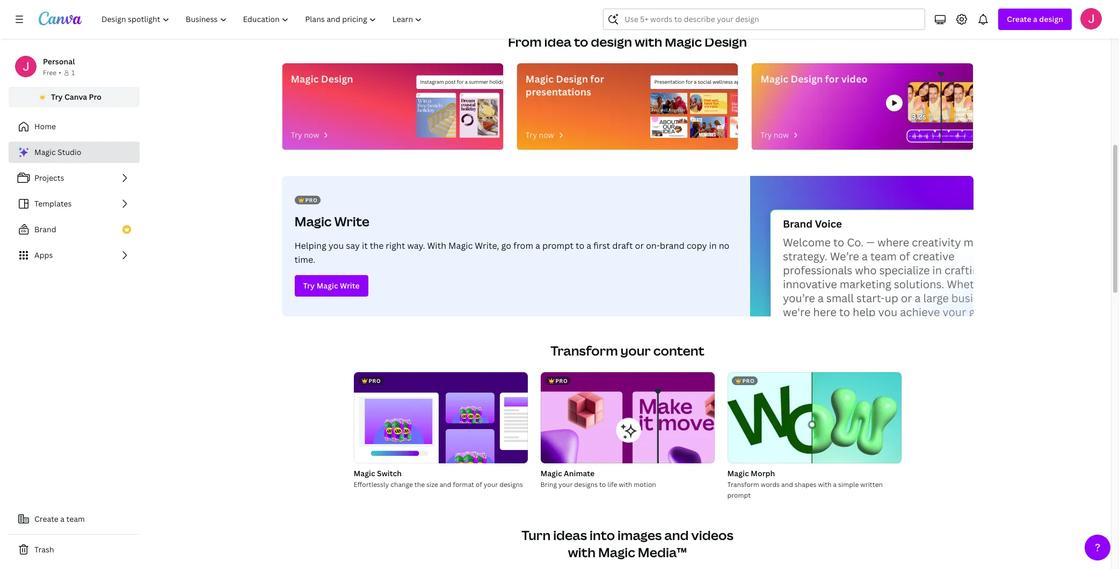 Task type: vqa. For each thing, say whether or not it's contained in the screenshot.


Task type: describe. For each thing, give the bounding box(es) containing it.
magic inside magic animate bring your designs to life with motion
[[541, 469, 562, 479]]

pro group for magic morph
[[728, 373, 902, 464]]

list containing magic studio
[[9, 142, 140, 266]]

morph
[[751, 469, 775, 479]]

try for magic design
[[291, 130, 302, 140]]

for for video
[[825, 73, 839, 85]]

trash
[[34, 545, 54, 555]]

media™
[[638, 544, 687, 562]]

try now for magic design for video
[[761, 130, 789, 140]]

magic switch group
[[354, 373, 528, 491]]

create a design button
[[999, 9, 1072, 30]]

brand
[[660, 240, 685, 252]]

projects
[[34, 173, 64, 183]]

magic studio
[[34, 147, 81, 157]]

images
[[618, 527, 662, 545]]

copy
[[687, 240, 707, 252]]

apps
[[34, 250, 53, 261]]

try now for magic design
[[291, 130, 319, 140]]

personal
[[43, 56, 75, 67]]

a inside button
[[60, 515, 65, 525]]

ideas
[[553, 527, 587, 545]]

the for change
[[415, 481, 425, 490]]

life
[[608, 481, 617, 490]]

magic studio link
[[9, 142, 140, 163]]

words
[[761, 481, 780, 490]]

effortlessly
[[354, 481, 389, 490]]

home
[[34, 121, 56, 132]]

motion
[[634, 481, 656, 490]]

write,
[[475, 240, 499, 252]]

design for magic design for presentations
[[556, 73, 588, 85]]

now for magic design
[[304, 130, 319, 140]]

with inside turn ideas into images and videos with magic media™
[[568, 544, 596, 562]]

content
[[654, 342, 705, 360]]

you
[[329, 240, 344, 252]]

and inside magic switch effortlessly change the size and format of your designs
[[440, 481, 451, 490]]

create for create a team
[[34, 515, 58, 525]]

try for magic design for video
[[761, 130, 772, 140]]

templates link
[[9, 193, 140, 215]]

with inside the magic morph transform words and shapes with a simple written prompt
[[818, 481, 832, 490]]

magic switch effortlessly change the size and format of your designs
[[354, 469, 523, 490]]

home link
[[9, 116, 140, 138]]

create a design
[[1007, 14, 1064, 24]]

shapes
[[795, 481, 817, 490]]

format
[[453, 481, 474, 490]]

magic inside list
[[34, 147, 56, 157]]

magic design
[[291, 73, 353, 85]]

0 horizontal spatial transform
[[551, 342, 618, 360]]

go
[[501, 240, 511, 252]]

free
[[43, 68, 57, 77]]

switch
[[377, 469, 402, 479]]

now for magic design for video
[[774, 130, 789, 140]]

magic inside magic switch effortlessly change the size and format of your designs
[[354, 469, 375, 479]]

try canva pro
[[51, 92, 101, 102]]

brand link
[[9, 219, 140, 241]]

turn
[[522, 527, 551, 545]]

create for create a design
[[1007, 14, 1032, 24]]

pro group for magic switch
[[354, 373, 528, 464]]

try for magic design for presentations
[[526, 130, 537, 140]]

try canva pro button
[[9, 87, 140, 107]]

create a team
[[34, 515, 85, 525]]

from
[[514, 240, 534, 252]]

top level navigation element
[[95, 9, 432, 30]]

brand
[[34, 225, 56, 235]]

pro for magic animate
[[556, 378, 568, 385]]

Search search field
[[625, 9, 904, 30]]

prompt inside the magic morph transform words and shapes with a simple written prompt
[[728, 492, 751, 501]]

simple
[[839, 481, 859, 490]]

size
[[427, 481, 438, 490]]

or
[[635, 240, 644, 252]]

to inside magic animate bring your designs to life with motion
[[600, 481, 606, 490]]

try magic write button
[[295, 276, 368, 297]]

helping
[[295, 240, 326, 252]]

video
[[842, 73, 868, 85]]

magic design for video
[[761, 73, 868, 85]]

magic inside button
[[317, 281, 338, 291]]

design for magic design
[[321, 73, 353, 85]]

from idea to design with magic design
[[508, 33, 747, 50]]

of
[[476, 481, 482, 490]]

transform inside the magic morph transform words and shapes with a simple written prompt
[[728, 481, 759, 490]]



Task type: locate. For each thing, give the bounding box(es) containing it.
idea
[[544, 33, 572, 50]]

list
[[9, 142, 140, 266]]

a inside dropdown button
[[1034, 14, 1038, 24]]

team
[[66, 515, 85, 525]]

in
[[709, 240, 717, 252]]

create a team button
[[9, 509, 140, 531]]

1 horizontal spatial transform
[[728, 481, 759, 490]]

design inside the magic design for presentations
[[556, 73, 588, 85]]

1 horizontal spatial the
[[415, 481, 425, 490]]

your right bring
[[559, 481, 573, 490]]

magic animate group
[[541, 373, 715, 491]]

2 try now from the left
[[526, 130, 554, 140]]

animate
[[564, 469, 595, 479]]

3 pro group from the left
[[728, 373, 902, 464]]

draft
[[612, 240, 633, 252]]

0 horizontal spatial your
[[484, 481, 498, 490]]

design
[[705, 33, 747, 50], [321, 73, 353, 85], [556, 73, 588, 85], [791, 73, 823, 85]]

magic morph transform words and shapes with a simple written prompt
[[728, 469, 883, 501]]

1 horizontal spatial designs
[[574, 481, 598, 490]]

your inside magic switch effortlessly change the size and format of your designs
[[484, 481, 498, 490]]

now for magic design for presentations
[[539, 130, 554, 140]]

magic morph group
[[728, 373, 902, 502]]

from
[[508, 33, 542, 50]]

it
[[362, 240, 368, 252]]

videos
[[692, 527, 734, 545]]

design
[[1040, 14, 1064, 24], [591, 33, 632, 50]]

prompt
[[543, 240, 574, 252], [728, 492, 751, 501]]

2 designs from the left
[[574, 481, 598, 490]]

prompt inside helping you say it the right way. with magic write, go from a prompt to a first draft or on-brand copy in no time.
[[543, 240, 574, 252]]

design inside dropdown button
[[1040, 14, 1064, 24]]

the right it
[[370, 240, 384, 252]]

1 for from the left
[[591, 73, 604, 85]]

and right the size
[[440, 481, 451, 490]]

0 horizontal spatial now
[[304, 130, 319, 140]]

design for magic design for video
[[791, 73, 823, 85]]

write inside button
[[340, 281, 360, 291]]

1 vertical spatial the
[[415, 481, 425, 490]]

pro
[[89, 92, 101, 102]]

and for turn ideas into images and videos with magic media™
[[665, 527, 689, 545]]

write up say
[[334, 213, 370, 230]]

1 horizontal spatial for
[[825, 73, 839, 85]]

2 for from the left
[[825, 73, 839, 85]]

0 horizontal spatial and
[[440, 481, 451, 490]]

write down say
[[340, 281, 360, 291]]

for
[[591, 73, 604, 85], [825, 73, 839, 85]]

•
[[59, 68, 61, 77]]

no
[[719, 240, 730, 252]]

try magic write
[[303, 281, 360, 291]]

first
[[594, 240, 610, 252]]

0 horizontal spatial try now
[[291, 130, 319, 140]]

the inside magic switch effortlessly change the size and format of your designs
[[415, 481, 425, 490]]

1 now from the left
[[304, 130, 319, 140]]

right
[[386, 240, 405, 252]]

0 vertical spatial write
[[334, 213, 370, 230]]

2 horizontal spatial pro group
[[728, 373, 902, 464]]

for left video
[[825, 73, 839, 85]]

0 horizontal spatial prompt
[[543, 240, 574, 252]]

1 horizontal spatial now
[[539, 130, 554, 140]]

your inside magic animate bring your designs to life with motion
[[559, 481, 573, 490]]

magic animate bring your designs to life with motion
[[541, 469, 656, 490]]

magic morph image
[[728, 373, 902, 464]]

0 vertical spatial the
[[370, 240, 384, 252]]

your
[[621, 342, 651, 360], [484, 481, 498, 490], [559, 481, 573, 490]]

to left life
[[600, 481, 606, 490]]

0 horizontal spatial for
[[591, 73, 604, 85]]

1 vertical spatial prompt
[[728, 492, 751, 501]]

None search field
[[603, 9, 926, 30]]

projects link
[[9, 168, 140, 189]]

0 horizontal spatial pro group
[[354, 373, 528, 464]]

on-
[[646, 240, 660, 252]]

designs down the animate
[[574, 481, 598, 490]]

your right of
[[484, 481, 498, 490]]

1 vertical spatial transform
[[728, 481, 759, 490]]

0 horizontal spatial create
[[34, 515, 58, 525]]

2 now from the left
[[539, 130, 554, 140]]

to right idea
[[574, 33, 588, 50]]

pro group for magic animate
[[541, 373, 715, 464]]

for inside the magic design for presentations
[[591, 73, 604, 85]]

1 horizontal spatial create
[[1007, 14, 1032, 24]]

helping you say it the right way. with magic write, go from a prompt to a first draft or on-brand copy in no time.
[[295, 240, 730, 266]]

and
[[440, 481, 451, 490], [782, 481, 793, 490], [665, 527, 689, 545]]

prompt down morph on the right bottom of page
[[728, 492, 751, 501]]

magic inside the magic design for presentations
[[526, 73, 554, 85]]

1 horizontal spatial prompt
[[728, 492, 751, 501]]

0 horizontal spatial the
[[370, 240, 384, 252]]

1 try now from the left
[[291, 130, 319, 140]]

turn ideas into images and videos with magic media™
[[522, 527, 734, 562]]

3 now from the left
[[774, 130, 789, 140]]

and inside turn ideas into images and videos with magic media™
[[665, 527, 689, 545]]

for down from idea to design with magic design
[[591, 73, 604, 85]]

pro group
[[354, 373, 528, 464], [541, 373, 715, 464], [728, 373, 902, 464]]

studio
[[58, 147, 81, 157]]

and for magic morph transform words and shapes with a simple written prompt
[[782, 481, 793, 490]]

templates
[[34, 199, 72, 209]]

magic design for presentations
[[526, 73, 604, 98]]

design left james peterson icon in the top right of the page
[[1040, 14, 1064, 24]]

pro inside magic morph group
[[743, 378, 755, 385]]

free •
[[43, 68, 61, 77]]

pro for magic switch
[[369, 378, 381, 385]]

pro
[[305, 197, 318, 204], [369, 378, 381, 385], [556, 378, 568, 385], [743, 378, 755, 385]]

create inside button
[[34, 515, 58, 525]]

designs
[[500, 481, 523, 490], [574, 481, 598, 490]]

magic animate image
[[541, 373, 715, 464]]

1 vertical spatial to
[[576, 240, 585, 252]]

the inside helping you say it the right way. with magic write, go from a prompt to a first draft or on-brand copy in no time.
[[370, 240, 384, 252]]

the for it
[[370, 240, 384, 252]]

1
[[71, 68, 75, 77]]

magic switch image
[[354, 373, 528, 464]]

a
[[1034, 14, 1038, 24], [536, 240, 540, 252], [587, 240, 592, 252], [833, 481, 837, 490], [60, 515, 65, 525]]

magic inside turn ideas into images and videos with magic media™
[[598, 544, 635, 562]]

a inside the magic morph transform words and shapes with a simple written prompt
[[833, 481, 837, 490]]

to inside helping you say it the right way. with magic write, go from a prompt to a first draft or on-brand copy in no time.
[[576, 240, 585, 252]]

written
[[861, 481, 883, 490]]

prompt right from
[[543, 240, 574, 252]]

trash link
[[9, 540, 140, 561]]

the
[[370, 240, 384, 252], [415, 481, 425, 490]]

1 vertical spatial create
[[34, 515, 58, 525]]

0 vertical spatial create
[[1007, 14, 1032, 24]]

magic
[[665, 33, 702, 50], [291, 73, 319, 85], [526, 73, 554, 85], [761, 73, 789, 85], [34, 147, 56, 157], [295, 213, 332, 230], [449, 240, 473, 252], [317, 281, 338, 291], [354, 469, 375, 479], [541, 469, 562, 479], [728, 469, 749, 479], [598, 544, 635, 562]]

1 vertical spatial write
[[340, 281, 360, 291]]

canva
[[64, 92, 87, 102]]

0 vertical spatial prompt
[[543, 240, 574, 252]]

and inside the magic morph transform words and shapes with a simple written prompt
[[782, 481, 793, 490]]

designs inside magic switch effortlessly change the size and format of your designs
[[500, 481, 523, 490]]

designs right of
[[500, 481, 523, 490]]

try
[[51, 92, 63, 102], [291, 130, 302, 140], [526, 130, 537, 140], [761, 130, 772, 140], [303, 281, 315, 291]]

try now for magic design for presentations
[[526, 130, 554, 140]]

say
[[346, 240, 360, 252]]

bring
[[541, 481, 557, 490]]

your left the content
[[621, 342, 651, 360]]

change
[[391, 481, 413, 490]]

2 horizontal spatial your
[[621, 342, 651, 360]]

and left videos on the bottom right of the page
[[665, 527, 689, 545]]

1 horizontal spatial pro group
[[541, 373, 715, 464]]

way.
[[407, 240, 425, 252]]

design right idea
[[591, 33, 632, 50]]

with inside magic animate bring your designs to life with motion
[[619, 481, 632, 490]]

james peterson image
[[1081, 8, 1102, 30]]

the left the size
[[415, 481, 425, 490]]

1 vertical spatial design
[[591, 33, 632, 50]]

magic write
[[295, 213, 370, 230]]

2 horizontal spatial now
[[774, 130, 789, 140]]

and right words
[[782, 481, 793, 490]]

presentations
[[526, 85, 591, 98]]

1 horizontal spatial try now
[[526, 130, 554, 140]]

0 vertical spatial transform
[[551, 342, 618, 360]]

time.
[[295, 254, 315, 266]]

magic inside helping you say it the right way. with magic write, go from a prompt to a first draft or on-brand copy in no time.
[[449, 240, 473, 252]]

to left first
[[576, 240, 585, 252]]

3 try now from the left
[[761, 130, 789, 140]]

magic inside the magic morph transform words and shapes with a simple written prompt
[[728, 469, 749, 479]]

1 designs from the left
[[500, 481, 523, 490]]

2 horizontal spatial try now
[[761, 130, 789, 140]]

0 vertical spatial design
[[1040, 14, 1064, 24]]

2 horizontal spatial and
[[782, 481, 793, 490]]

1 horizontal spatial design
[[1040, 14, 1064, 24]]

pro inside "magic animate" group
[[556, 378, 568, 385]]

transform your content
[[551, 342, 705, 360]]

2 pro group from the left
[[541, 373, 715, 464]]

1 horizontal spatial and
[[665, 527, 689, 545]]

for for presentations
[[591, 73, 604, 85]]

apps link
[[9, 245, 140, 266]]

transform
[[551, 342, 618, 360], [728, 481, 759, 490]]

create inside dropdown button
[[1007, 14, 1032, 24]]

1 pro group from the left
[[354, 373, 528, 464]]

1 horizontal spatial your
[[559, 481, 573, 490]]

with
[[635, 33, 662, 50], [619, 481, 632, 490], [818, 481, 832, 490], [568, 544, 596, 562]]

now
[[304, 130, 319, 140], [539, 130, 554, 140], [774, 130, 789, 140]]

0 vertical spatial to
[[574, 33, 588, 50]]

try now
[[291, 130, 319, 140], [526, 130, 554, 140], [761, 130, 789, 140]]

into
[[590, 527, 615, 545]]

designs inside magic animate bring your designs to life with motion
[[574, 481, 598, 490]]

pro inside magic switch 'group'
[[369, 378, 381, 385]]

with
[[427, 240, 446, 252]]

0 horizontal spatial design
[[591, 33, 632, 50]]

create
[[1007, 14, 1032, 24], [34, 515, 58, 525]]

2 vertical spatial to
[[600, 481, 606, 490]]

0 horizontal spatial designs
[[500, 481, 523, 490]]

pro for magic morph
[[743, 378, 755, 385]]

to
[[574, 33, 588, 50], [576, 240, 585, 252], [600, 481, 606, 490]]



